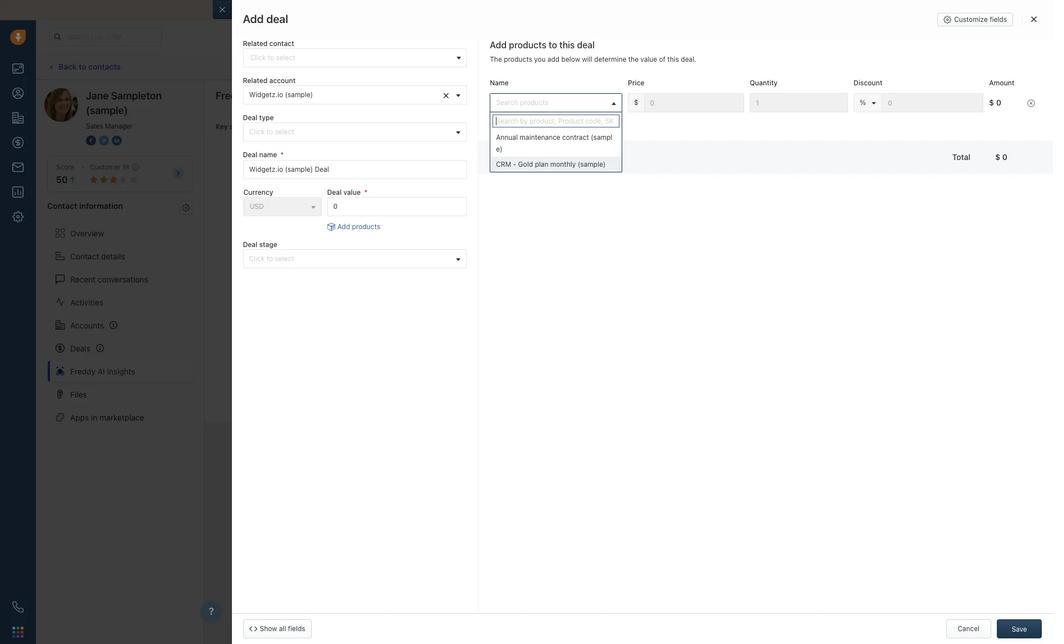 Task type: describe. For each thing, give the bounding box(es) containing it.
overview
[[70, 228, 104, 238]]

-
[[513, 160, 516, 169]]

annual maintenance contract (sampl e) option
[[490, 130, 622, 157]]

key scoring factors link
[[216, 113, 278, 141]]

products for search products
[[520, 98, 548, 107]]

back to contacts link
[[47, 58, 121, 75]]

task button
[[388, 73, 426, 92]]

deal value *
[[327, 188, 367, 196]]

explore plans
[[841, 32, 885, 40]]

see
[[942, 16, 954, 25]]

products left you
[[504, 55, 532, 63]]

to down the type at the top left of the page
[[267, 128, 273, 136]]

below
[[561, 55, 580, 63]]

related for related contact
[[243, 39, 268, 48]]

deal stage
[[243, 240, 277, 249]]

select for deal type
[[275, 128, 294, 136]]

related contact
[[243, 39, 294, 48]]

deal type
[[243, 114, 274, 122]]

gold
[[518, 160, 533, 169]]

explore
[[841, 32, 865, 40]]

type
[[259, 114, 274, 122]]

search products button
[[490, 93, 622, 112]]

0 vertical spatial insights
[[262, 90, 299, 102]]

will
[[582, 55, 592, 63]]

email
[[613, 62, 630, 70]]

0 horizontal spatial in
[[91, 413, 97, 422]]

0 vertical spatial in
[[790, 33, 796, 40]]

discount
[[854, 79, 882, 87]]

0 horizontal spatial value
[[343, 188, 361, 196]]

save button
[[997, 619, 1042, 639]]

2 -- number field from the left
[[750, 93, 848, 112]]

possible connections (0)
[[375, 123, 456, 131]]

1 vertical spatial ai
[[98, 366, 105, 376]]

factors
[[255, 123, 278, 131]]

what's new image
[[972, 33, 979, 41]]

contacts
[[88, 62, 121, 71]]

click to select button for stage
[[243, 249, 467, 268]]

1 vertical spatial insights
[[107, 366, 135, 376]]

recent
[[70, 274, 96, 284]]

customize fields
[[954, 15, 1007, 24]]

scoring
[[229, 123, 254, 131]]

days
[[806, 33, 820, 40]]

contract
[[562, 133, 589, 142]]

3 -- number field from the left
[[882, 93, 983, 112]]

cancel
[[958, 625, 979, 633]]

jane
[[86, 90, 109, 102]]

fit
[[123, 163, 129, 171]]

mailbox
[[293, 5, 322, 15]]

annual
[[496, 133, 518, 142]]

send email image
[[942, 32, 950, 41]]

1 vertical spatial this
[[667, 55, 679, 63]]

activities
[[70, 297, 103, 307]]

click for stage
[[249, 254, 265, 263]]

1 vertical spatial $ 0
[[995, 152, 1007, 162]]

close image
[[1031, 16, 1037, 22]]

contact details
[[70, 251, 125, 261]]

Search your CRM... text field
[[49, 27, 162, 46]]

%
[[860, 98, 866, 107]]

details inside button
[[965, 16, 986, 25]]

1 vertical spatial details
[[101, 251, 125, 261]]

related account
[[243, 76, 296, 85]]

value inside add products to this deal the products you add below will determine the value of this deal.
[[640, 55, 657, 63]]

price
[[628, 79, 644, 87]]

name
[[259, 151, 277, 159]]

0 vertical spatial freddy
[[216, 90, 248, 102]]

glendale, arizona, usa
[[296, 49, 379, 58]]

jane sampleton (sample) sales manager
[[86, 90, 162, 130]]

deal for deal stage
[[243, 240, 257, 249]]

Start typing... text field
[[243, 160, 467, 179]]

of
[[659, 55, 665, 63]]

1 horizontal spatial call button
[[641, 57, 676, 76]]

save
[[1012, 625, 1027, 633]]

possible duplicates (0) link
[[290, 113, 364, 141]]

* for deal value *
[[364, 188, 367, 196]]

to left will
[[572, 62, 579, 70]]

arizona,
[[332, 49, 361, 58]]

% button
[[860, 98, 876, 107]]

list box containing annual maintenance contract (sampl e)
[[490, 130, 622, 172]]

click to select button for type
[[243, 123, 467, 142]]

freshworks switcher image
[[12, 627, 24, 638]]

0 vertical spatial this
[[559, 40, 575, 50]]

add products
[[337, 222, 380, 231]]

accounts
[[70, 320, 104, 330]]

conversations
[[98, 274, 148, 284]]

total
[[952, 152, 970, 162]]

customer
[[90, 163, 121, 171]]

21
[[797, 33, 804, 40]]

recent conversations
[[70, 274, 148, 284]]

marketplace
[[99, 413, 144, 422]]

glendale,
[[296, 49, 330, 58]]

your trial ends in 21 days
[[746, 33, 820, 40]]

updates available. click to refresh. link
[[478, 56, 611, 77]]

task
[[405, 78, 419, 86]]

deal for deal name *
[[243, 151, 257, 159]]

1 vertical spatial freddy ai insights
[[70, 366, 135, 376]]

amount
[[989, 79, 1014, 87]]

all for show
[[279, 625, 286, 633]]

quantity
[[750, 79, 778, 87]]

widgetz.io inside dialog
[[286, 13, 335, 25]]

customize
[[954, 15, 988, 24]]

e)
[[496, 145, 502, 153]]

add products link
[[327, 222, 380, 231]]

to down stage
[[267, 254, 273, 263]]

twitter circled image
[[99, 135, 109, 147]]

you
[[534, 55, 546, 63]]

trial
[[761, 33, 773, 40]]

(sample) down account
[[285, 91, 313, 99]]

1 vertical spatial widgetz.io
[[249, 91, 283, 99]]

×
[[443, 88, 449, 101]]

duplicates
[[319, 123, 353, 131]]

glendale, arizona, usa link
[[296, 49, 379, 58]]

phone element
[[7, 596, 29, 618]]

possible for possible duplicates (0)
[[290, 123, 317, 131]]

add
[[547, 55, 559, 63]]

click to select for type
[[249, 128, 294, 136]]

customer fit
[[90, 163, 129, 171]]

sales inside widgetz.io (sample) dialog
[[502, 78, 519, 86]]

search
[[496, 98, 518, 107]]

fields inside "button"
[[990, 15, 1007, 24]]



Task type: vqa. For each thing, say whether or not it's contained in the screenshot.
Click to select 'button'
yes



Task type: locate. For each thing, give the bounding box(es) containing it.
1 vertical spatial all
[[279, 625, 286, 633]]

1 horizontal spatial possible
[[375, 123, 403, 131]]

2 click to select button from the top
[[243, 249, 467, 268]]

insights down account
[[262, 90, 299, 102]]

the
[[490, 55, 502, 63]]

$ 0
[[989, 98, 1001, 107], [995, 152, 1007, 162]]

select down stage
[[275, 254, 294, 263]]

possible
[[290, 123, 317, 131], [375, 123, 403, 131]]

see all details
[[942, 16, 986, 25]]

to up "add"
[[549, 40, 557, 50]]

(sample) up 'arizona,'
[[338, 13, 379, 25]]

freddy up scoring
[[216, 90, 248, 102]]

$ down price
[[634, 98, 638, 107]]

1 horizontal spatial freddy
[[216, 90, 248, 102]]

0 horizontal spatial (0)
[[354, 123, 364, 131]]

this right of on the right top of the page
[[667, 55, 679, 63]]

sales
[[502, 78, 519, 86], [86, 122, 103, 130]]

1 vertical spatial sales
[[86, 122, 103, 130]]

click to select
[[249, 128, 294, 136], [249, 254, 294, 263]]

0 vertical spatial sales
[[502, 78, 519, 86]]

0 vertical spatial contact
[[47, 201, 77, 211]]

0 horizontal spatial details
[[101, 251, 125, 261]]

Click to select search field
[[243, 48, 467, 67]]

click to select down the type at the top left of the page
[[249, 128, 294, 136]]

stage
[[259, 240, 277, 249]]

2 (0) from the left
[[446, 123, 456, 131]]

click down deal type
[[249, 128, 265, 136]]

note button
[[344, 73, 382, 92]]

0 vertical spatial click
[[555, 62, 570, 70]]

Search by product, Product code, SKU number search field
[[493, 115, 619, 128]]

usd
[[249, 202, 263, 210]]

click to select button down "add products" link
[[243, 249, 467, 268]]

click to select for stage
[[249, 254, 294, 263]]

* down 'start typing...' text field on the left
[[364, 188, 367, 196]]

0 vertical spatial call
[[658, 62, 670, 70]]

1 vertical spatial widgetz.io (sample)
[[249, 91, 313, 99]]

freddy ai insights
[[216, 90, 299, 102], [70, 366, 135, 376]]

add for add products to this deal the products you add below will determine the value of this deal.
[[490, 40, 507, 50]]

1 vertical spatial 0
[[1002, 152, 1007, 162]]

0 horizontal spatial freddy
[[70, 366, 96, 376]]

dialog containing add deal
[[232, 0, 1053, 644]]

explore plans link
[[835, 30, 891, 43]]

all for see
[[956, 16, 963, 25]]

0 horizontal spatial insights
[[107, 366, 135, 376]]

sales inside jane sampleton (sample) sales manager
[[86, 122, 103, 130]]

back
[[58, 62, 77, 71]]

(0) right connections
[[446, 123, 456, 131]]

insights up marketplace
[[107, 366, 135, 376]]

2 horizontal spatial $
[[995, 152, 1000, 162]]

possible for possible connections (0)
[[375, 123, 403, 131]]

0 vertical spatial add
[[490, 40, 507, 50]]

1 horizontal spatial sales
[[502, 78, 519, 86]]

1 horizontal spatial this
[[667, 55, 679, 63]]

0 vertical spatial *
[[281, 151, 284, 159]]

usa
[[364, 49, 379, 58]]

click to select down stage
[[249, 254, 294, 263]]

1 vertical spatial fields
[[288, 625, 305, 633]]

add deal
[[243, 12, 288, 25]]

account
[[269, 76, 296, 85]]

deal.
[[681, 55, 696, 63]]

mng settings image
[[182, 204, 190, 212]]

related for related account
[[243, 76, 268, 85]]

dialog
[[232, 0, 1053, 644]]

products for add products
[[351, 222, 380, 231]]

ai up apps in marketplace
[[98, 366, 105, 376]]

1 horizontal spatial in
[[790, 33, 796, 40]]

1 related from the top
[[243, 39, 268, 48]]

(sample) right "monthly"
[[578, 160, 606, 169]]

sampleton
[[111, 90, 162, 102]]

0 horizontal spatial call link
[[285, 73, 319, 92]]

all right show
[[279, 625, 286, 633]]

score
[[56, 163, 75, 171]]

2 select from the top
[[275, 254, 294, 263]]

2 horizontal spatial -- number field
[[882, 93, 983, 112]]

0 right total
[[1002, 152, 1007, 162]]

2 vertical spatial add
[[337, 222, 350, 231]]

* right name
[[281, 151, 284, 159]]

sales up facebook circled icon
[[86, 122, 103, 130]]

to right back
[[79, 62, 86, 71]]

1 horizontal spatial ai
[[251, 90, 260, 102]]

0 horizontal spatial -- number field
[[644, 93, 744, 112]]

search products
[[496, 98, 548, 107]]

the
[[628, 55, 639, 63]]

$
[[989, 98, 994, 107], [634, 98, 638, 107], [995, 152, 1000, 162]]

0 vertical spatial widgetz.io (sample)
[[286, 13, 379, 25]]

related left account
[[243, 76, 268, 85]]

products inside "dropdown button"
[[520, 98, 548, 107]]

maintenance
[[520, 133, 560, 142]]

$ 0 right total
[[995, 152, 1007, 162]]

0 vertical spatial select
[[275, 128, 294, 136]]

1 vertical spatial select
[[275, 254, 294, 263]]

1 horizontal spatial all
[[956, 16, 963, 25]]

1 vertical spatial click
[[249, 128, 265, 136]]

1 vertical spatial click to select
[[249, 254, 294, 263]]

add for add products
[[337, 222, 350, 231]]

1 horizontal spatial $
[[989, 98, 994, 107]]

select
[[275, 128, 294, 136], [275, 254, 294, 263]]

0 vertical spatial related
[[243, 39, 268, 48]]

fields right customize
[[990, 15, 1007, 24]]

products for add products to this deal the products you add below will determine the value of this deal.
[[509, 40, 546, 50]]

widgetz.io (sample) inside widgetz.io (sample) dialog
[[286, 13, 379, 25]]

-- number field
[[644, 93, 744, 112], [750, 93, 848, 112], [882, 93, 983, 112]]

1 vertical spatial in
[[91, 413, 97, 422]]

key
[[216, 123, 228, 131]]

add for add
[[501, 119, 513, 127]]

deal left stage
[[243, 240, 257, 249]]

(sampl
[[591, 133, 612, 142]]

0 horizontal spatial this
[[559, 40, 575, 50]]

0 horizontal spatial possible
[[290, 123, 317, 131]]

products down activities
[[520, 98, 548, 107]]

call button
[[641, 57, 676, 76], [285, 73, 319, 92]]

contact up recent
[[70, 251, 99, 261]]

1 horizontal spatial -- number field
[[750, 93, 848, 112]]

click
[[555, 62, 570, 70], [249, 128, 265, 136], [249, 254, 265, 263]]

phone image
[[12, 601, 24, 613]]

0 vertical spatial all
[[956, 16, 963, 25]]

contact information
[[47, 201, 123, 211]]

deal down 'start typing...' text field on the left
[[327, 188, 342, 196]]

50 button
[[56, 175, 77, 185]]

related down add
[[243, 39, 268, 48]]

freddy down deals
[[70, 366, 96, 376]]

updates available. click to refresh.
[[495, 62, 605, 70]]

$ down amount
[[989, 98, 994, 107]]

show all fields
[[260, 625, 305, 633]]

widgetz.io (sample) dialog
[[213, 0, 1053, 644]]

1 vertical spatial contact
[[70, 251, 99, 261]]

0 vertical spatial fields
[[990, 15, 1007, 24]]

1 vertical spatial related
[[243, 76, 268, 85]]

0
[[996, 98, 1001, 107], [1002, 152, 1007, 162]]

1 vertical spatial freddy
[[70, 366, 96, 376]]

click right you
[[555, 62, 570, 70]]

call button down glendale,
[[285, 73, 319, 92]]

0 horizontal spatial sales
[[86, 122, 103, 130]]

add products to this deal the products you add below will determine the value of this deal.
[[490, 40, 696, 63]]

0 horizontal spatial ai
[[98, 366, 105, 376]]

usd button
[[243, 197, 322, 216]]

products
[[509, 40, 546, 50], [504, 55, 532, 63], [520, 98, 548, 107], [351, 222, 380, 231]]

0 horizontal spatial *
[[281, 151, 284, 159]]

list box
[[490, 130, 622, 172]]

1 horizontal spatial value
[[640, 55, 657, 63]]

in left 21
[[790, 33, 796, 40]]

(sample) inside option
[[578, 160, 606, 169]]

email button
[[596, 57, 636, 76]]

(sample) inside jane sampleton (sample) sales manager
[[86, 104, 128, 116]]

widgetz.io (sample) up glendale, arizona, usa
[[286, 13, 379, 25]]

0 horizontal spatial 0
[[996, 98, 1001, 107]]

sales activities button
[[486, 73, 572, 92], [486, 73, 567, 92]]

freddy ai insights down the related account
[[216, 90, 299, 102]]

1 vertical spatial add
[[501, 119, 513, 127]]

0 horizontal spatial freddy ai insights
[[70, 366, 135, 376]]

note
[[361, 78, 376, 86]]

widgetz.io (sample) down account
[[249, 91, 313, 99]]

facebook circled image
[[86, 135, 96, 147]]

show all fields button
[[243, 619, 312, 639]]

call left the deal.
[[658, 62, 670, 70]]

fields
[[990, 15, 1007, 24], [288, 625, 305, 633]]

call inside widgetz.io (sample) dialog
[[302, 78, 314, 86]]

deal left name
[[243, 151, 257, 159]]

0 vertical spatial value
[[640, 55, 657, 63]]

0 down amount
[[996, 98, 1001, 107]]

1 vertical spatial value
[[343, 188, 361, 196]]

this up below
[[559, 40, 575, 50]]

ai
[[251, 90, 260, 102], [98, 366, 105, 376]]

connections
[[405, 123, 444, 131]]

deals
[[70, 343, 90, 353]]

freddy ai insights down deals
[[70, 366, 135, 376]]

call right account
[[302, 78, 314, 86]]

2 vertical spatial click
[[249, 254, 265, 263]]

in
[[790, 33, 796, 40], [91, 413, 97, 422]]

information
[[79, 201, 123, 211]]

$ right total
[[995, 152, 1000, 162]]

cancel button
[[946, 619, 991, 639]]

1 horizontal spatial call
[[658, 62, 670, 70]]

deal
[[577, 40, 595, 50]]

linkedin circled image
[[112, 135, 122, 147]]

plan
[[535, 160, 548, 169]]

details
[[965, 16, 986, 25], [101, 251, 125, 261]]

call button right the
[[641, 57, 676, 76]]

1 -- number field from the left
[[644, 93, 744, 112]]

to inside add products to this deal the products you add below will determine the value of this deal.
[[549, 40, 557, 50]]

0 vertical spatial widgetz.io
[[286, 13, 335, 25]]

add up annual
[[501, 119, 513, 127]]

(0) right duplicates
[[354, 123, 364, 131]]

products up you
[[509, 40, 546, 50]]

contact down 50 at left
[[47, 201, 77, 211]]

value left of on the right top of the page
[[640, 55, 657, 63]]

1 horizontal spatial details
[[965, 16, 986, 25]]

0 vertical spatial click to select
[[249, 128, 294, 136]]

possible left connections
[[375, 123, 403, 131]]

crm - gold plan monthly (sample) option
[[490, 157, 622, 172]]

all inside widgetz.io (sample) dialog
[[956, 16, 963, 25]]

call link right the
[[641, 57, 676, 76]]

(0) for possible duplicates (0)
[[354, 123, 364, 131]]

0 vertical spatial ai
[[251, 90, 260, 102]]

back to contacts
[[58, 62, 121, 71]]

key scoring factors
[[216, 123, 278, 131]]

apps in marketplace
[[70, 413, 144, 422]]

1 select from the top
[[275, 128, 294, 136]]

add up the
[[490, 40, 507, 50]]

1 horizontal spatial insights
[[262, 90, 299, 102]]

2 related from the top
[[243, 76, 268, 85]]

1 horizontal spatial *
[[364, 188, 367, 196]]

Enter value number field
[[327, 197, 467, 216]]

add inside add products to this deal the products you add below will determine the value of this deal.
[[490, 40, 507, 50]]

value down 'start typing...' text field on the left
[[343, 188, 361, 196]]

0 vertical spatial $ 0
[[989, 98, 1001, 107]]

0 horizontal spatial fields
[[288, 625, 305, 633]]

$ 0 down amount
[[989, 98, 1001, 107]]

1 horizontal spatial 0
[[1002, 152, 1007, 162]]

1 (0) from the left
[[354, 123, 364, 131]]

call button inside widgetz.io (sample) dialog
[[285, 73, 319, 92]]

ai down the related account
[[251, 90, 260, 102]]

fields right show
[[288, 625, 305, 633]]

0 horizontal spatial widgetz.io
[[249, 91, 283, 99]]

1 vertical spatial click to select button
[[243, 249, 467, 268]]

all right see
[[956, 16, 963, 25]]

0 horizontal spatial call button
[[285, 73, 319, 92]]

1 horizontal spatial freddy ai insights
[[216, 90, 299, 102]]

click for type
[[249, 128, 265, 136]]

contact for contact information
[[47, 201, 77, 211]]

call link down glendale,
[[285, 73, 319, 92]]

deal for deal value *
[[327, 188, 342, 196]]

(0) for possible connections (0)
[[446, 123, 456, 131]]

click down deal stage
[[249, 254, 265, 263]]

crm
[[496, 160, 511, 169]]

your
[[746, 33, 759, 40]]

deal for deal type
[[243, 114, 257, 122]]

show
[[260, 625, 277, 633]]

* for deal name *
[[281, 151, 284, 159]]

1 click to select from the top
[[249, 128, 294, 136]]

all
[[956, 16, 963, 25], [279, 625, 286, 633]]

1 vertical spatial *
[[364, 188, 367, 196]]

in right apps
[[91, 413, 97, 422]]

0 horizontal spatial all
[[279, 625, 286, 633]]

add down the "deal value *"
[[337, 222, 350, 231]]

select up name
[[275, 128, 294, 136]]

possible left duplicates
[[290, 123, 317, 131]]

2 click to select from the top
[[249, 254, 294, 263]]

customize fields button
[[937, 13, 1013, 26]]

*
[[281, 151, 284, 159], [364, 188, 367, 196]]

contact for contact details
[[70, 251, 99, 261]]

widgetz.io (sample)
[[286, 13, 379, 25], [249, 91, 313, 99]]

1 horizontal spatial fields
[[990, 15, 1007, 24]]

see all details button
[[925, 11, 992, 30]]

possible connections (0) link
[[375, 113, 456, 141]]

sales down updates
[[502, 78, 519, 86]]

1 horizontal spatial (0)
[[446, 123, 456, 131]]

deal up the key scoring factors
[[243, 114, 257, 122]]

0 vertical spatial freddy ai insights
[[216, 90, 299, 102]]

(sample) down 'jane'
[[86, 104, 128, 116]]

call link
[[641, 57, 676, 76], [285, 73, 319, 92]]

deal
[[266, 12, 288, 25]]

click to select button up 'start typing...' text field on the left
[[243, 123, 467, 142]]

fields inside button
[[288, 625, 305, 633]]

products down enter value number field
[[351, 222, 380, 231]]

apps
[[70, 413, 89, 422]]

1 vertical spatial call
[[302, 78, 314, 86]]

1 horizontal spatial call link
[[641, 57, 676, 76]]

files
[[70, 390, 87, 399]]

related
[[243, 39, 268, 48], [243, 76, 268, 85]]

1 possible from the left
[[290, 123, 317, 131]]

0 vertical spatial details
[[965, 16, 986, 25]]

select for deal stage
[[275, 254, 294, 263]]

2 possible from the left
[[375, 123, 403, 131]]

activities
[[521, 78, 550, 86]]

monthly
[[550, 160, 576, 169]]

0 horizontal spatial call
[[302, 78, 314, 86]]

0 horizontal spatial $
[[634, 98, 638, 107]]

1 horizontal spatial widgetz.io
[[286, 13, 335, 25]]

currency
[[243, 188, 273, 196]]

0 vertical spatial 0
[[996, 98, 1001, 107]]

50
[[56, 175, 68, 185]]

sales activities
[[502, 78, 550, 86]]

1 click to select button from the top
[[243, 123, 467, 142]]

0 vertical spatial click to select button
[[243, 123, 467, 142]]



